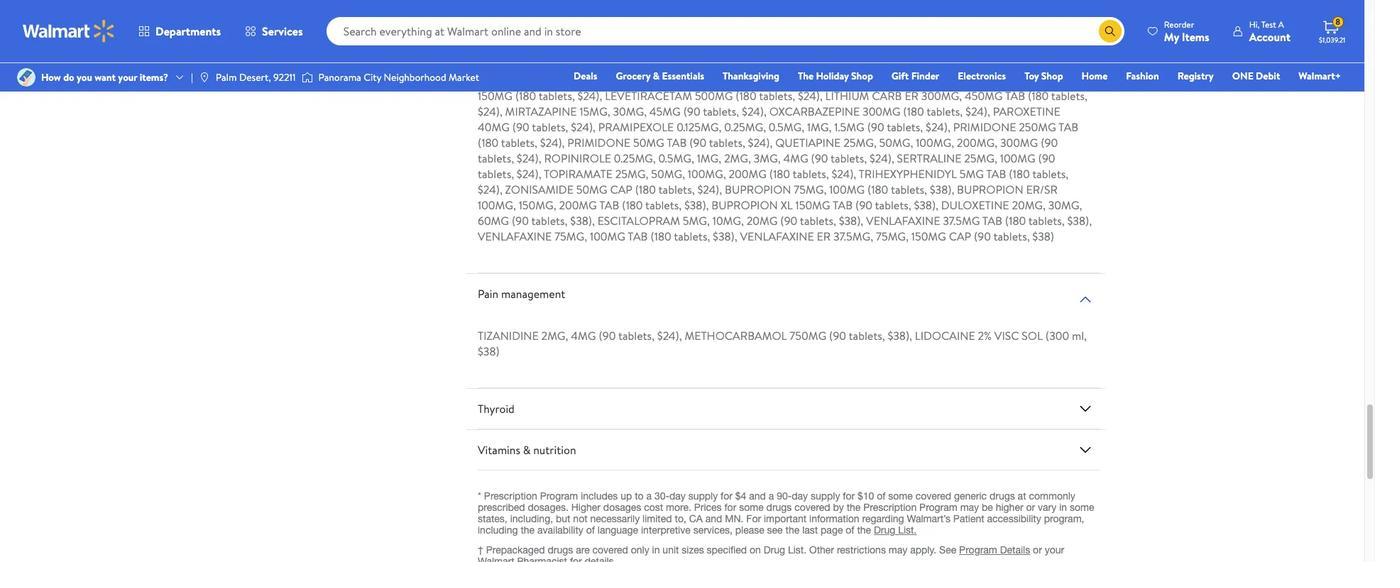 Task type: describe. For each thing, give the bounding box(es) containing it.
& for grocery
[[653, 69, 660, 83]]

registry link
[[1172, 68, 1221, 84]]

market
[[449, 70, 480, 84]]

methocarbamol
[[685, 328, 787, 344]]

750mg
[[790, 328, 827, 344]]

services
[[262, 23, 303, 39]]

finder
[[912, 69, 940, 83]]

2 (90 from the left
[[830, 328, 847, 344]]

how do you want your items?
[[41, 70, 168, 84]]

pain
[[478, 286, 499, 302]]

sol
[[1022, 328, 1043, 344]]

essentials
[[662, 69, 705, 83]]

departments
[[156, 23, 221, 39]]

pain management
[[478, 286, 566, 302]]

vitamins & nutrition image
[[1077, 442, 1094, 459]]

$38),
[[888, 328, 913, 344]]

2%
[[978, 328, 992, 344]]

you
[[77, 70, 92, 84]]

do
[[63, 70, 74, 84]]

2 shop from the left
[[1042, 69, 1064, 83]]

reorder
[[1165, 18, 1195, 30]]

grocery & essentials link
[[610, 68, 711, 84]]

|
[[191, 70, 193, 84]]

thyroid
[[478, 401, 515, 417]]

electronics link
[[952, 68, 1013, 84]]

test
[[1262, 18, 1277, 30]]

1 tablets, from the left
[[619, 328, 655, 344]]

92211
[[273, 70, 296, 84]]

$38)
[[478, 344, 500, 359]]

how
[[41, 70, 61, 84]]

 image for how
[[17, 68, 36, 87]]

toy
[[1025, 69, 1039, 83]]

thyroid image
[[1077, 400, 1094, 418]]

tizanidine 2mg, 4mg (90 tablets, $24), methocarbamol 750mg (90 tablets, $38), lidocaine 2% visc sol (300 ml, $38)
[[478, 328, 1087, 359]]

panorama
[[319, 70, 361, 84]]

& for vitamins
[[523, 442, 531, 458]]

toy shop link
[[1019, 68, 1070, 84]]

deals
[[574, 69, 598, 83]]

2mg,
[[542, 328, 569, 344]]

gift
[[892, 69, 909, 83]]

pain management image
[[1077, 291, 1094, 308]]

1 (90 from the left
[[599, 328, 616, 344]]

Walmart Site-Wide search field
[[326, 17, 1125, 45]]

items?
[[140, 70, 168, 84]]

1 shop from the left
[[852, 69, 874, 83]]

items
[[1182, 29, 1210, 44]]

visc
[[995, 328, 1020, 344]]

grocery
[[616, 69, 651, 83]]

grocery & essentials
[[616, 69, 705, 83]]

palm desert, 92211
[[216, 70, 296, 84]]

a
[[1279, 18, 1285, 30]]

$1,039.21
[[1320, 35, 1346, 45]]

ml,
[[1072, 328, 1087, 344]]



Task type: vqa. For each thing, say whether or not it's contained in the screenshot.
HELP TOPICS
no



Task type: locate. For each thing, give the bounding box(es) containing it.
walmart+
[[1299, 69, 1342, 83]]

1 horizontal spatial &
[[653, 69, 660, 83]]

management
[[501, 286, 566, 302]]

(90
[[599, 328, 616, 344], [830, 328, 847, 344]]

shop right toy
[[1042, 69, 1064, 83]]

thanksgiving
[[723, 69, 780, 83]]

account
[[1250, 29, 1291, 44]]

1 horizontal spatial shop
[[1042, 69, 1064, 83]]

 image
[[17, 68, 36, 87], [199, 72, 210, 83]]

& inside grocery & essentials link
[[653, 69, 660, 83]]

the holiday shop
[[798, 69, 874, 83]]

0 horizontal spatial &
[[523, 442, 531, 458]]

the
[[798, 69, 814, 83]]

& right the grocery
[[653, 69, 660, 83]]

hi, test a account
[[1250, 18, 1291, 44]]

want
[[95, 70, 116, 84]]

vitamins
[[478, 442, 521, 458]]

fashion
[[1127, 69, 1160, 83]]

your
[[118, 70, 137, 84]]

deals link
[[568, 68, 604, 84]]

(90 right 750mg
[[830, 328, 847, 344]]

palm
[[216, 70, 237, 84]]

electronics
[[958, 69, 1007, 83]]

tablets, left the $24),
[[619, 328, 655, 344]]

city
[[364, 70, 382, 84]]

0 horizontal spatial  image
[[17, 68, 36, 87]]

 image left 'how'
[[17, 68, 36, 87]]

8
[[1336, 16, 1341, 28]]

0 vertical spatial &
[[653, 69, 660, 83]]

 image for palm
[[199, 72, 210, 83]]

1 horizontal spatial  image
[[199, 72, 210, 83]]

fashion link
[[1120, 68, 1166, 84]]

search icon image
[[1105, 26, 1116, 37]]

shop
[[852, 69, 874, 83], [1042, 69, 1064, 83]]

home link
[[1076, 68, 1115, 84]]

one debit
[[1233, 69, 1281, 83]]

hi,
[[1250, 18, 1260, 30]]

one debit link
[[1226, 68, 1287, 84]]

tablets, left $38),
[[849, 328, 885, 344]]

2 tablets, from the left
[[849, 328, 885, 344]]

0 horizontal spatial (90
[[599, 328, 616, 344]]

gift finder
[[892, 69, 940, 83]]

reorder my items
[[1165, 18, 1210, 44]]

&
[[653, 69, 660, 83], [523, 442, 531, 458]]

1 vertical spatial &
[[523, 442, 531, 458]]

0 horizontal spatial shop
[[852, 69, 874, 83]]

one
[[1233, 69, 1254, 83]]

desert,
[[239, 70, 271, 84]]

walmart+ link
[[1293, 68, 1348, 84]]

holiday
[[816, 69, 849, 83]]

Search search field
[[326, 17, 1125, 45]]

debit
[[1257, 69, 1281, 83]]

& right vitamins
[[523, 442, 531, 458]]

toy shop
[[1025, 69, 1064, 83]]

departments button
[[126, 14, 233, 48]]

walmart image
[[23, 20, 115, 43]]

1 horizontal spatial tablets,
[[849, 328, 885, 344]]

tizanidine
[[478, 328, 539, 344]]

shop right holiday
[[852, 69, 874, 83]]

gift finder link
[[886, 68, 946, 84]]

panorama city neighborhood market
[[319, 70, 480, 84]]

1 horizontal spatial (90
[[830, 328, 847, 344]]

neighborhood
[[384, 70, 446, 84]]

tablets,
[[619, 328, 655, 344], [849, 328, 885, 344]]

the holiday shop link
[[792, 68, 880, 84]]

lidocaine
[[915, 328, 976, 344]]

8 $1,039.21
[[1320, 16, 1346, 45]]

nutrition
[[534, 442, 576, 458]]

 image right |
[[199, 72, 210, 83]]

 image
[[302, 70, 313, 85]]

my
[[1165, 29, 1180, 44]]

(300
[[1046, 328, 1070, 344]]

$24),
[[658, 328, 682, 344]]

(90 right 4mg
[[599, 328, 616, 344]]

thanksgiving link
[[717, 68, 786, 84]]

vitamins & nutrition
[[478, 442, 576, 458]]

services button
[[233, 14, 315, 48]]

registry
[[1178, 69, 1214, 83]]

0 horizontal spatial tablets,
[[619, 328, 655, 344]]

4mg
[[571, 328, 596, 344]]

home
[[1082, 69, 1108, 83]]



